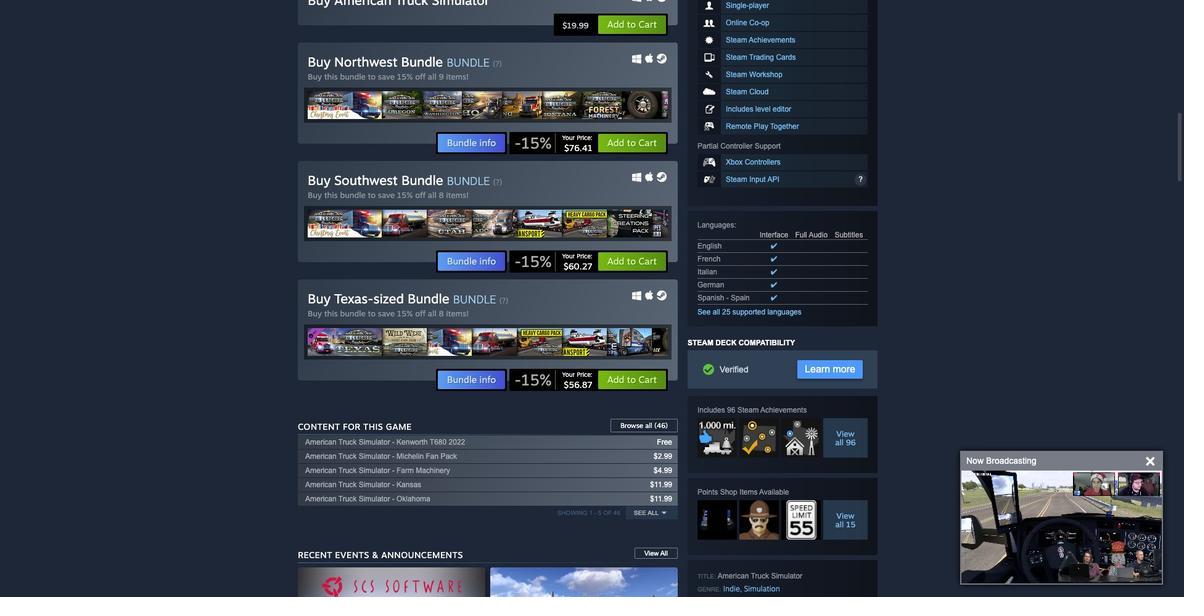 Task type: describe. For each thing, give the bounding box(es) containing it.
steam cloud link
[[698, 84, 868, 100]]

bundle for texas-
[[340, 309, 366, 319]]

content
[[298, 422, 340, 432]]

content for this game
[[298, 422, 412, 432]]

cards
[[777, 53, 796, 62]]

5
[[599, 510, 602, 517]]

american truck simulator - oklahoma
[[305, 495, 431, 504]]

kansas
[[397, 481, 422, 490]]

northwest
[[335, 54, 398, 70]]

- left spain
[[727, 294, 729, 303]]

all left 9
[[428, 72, 437, 82]]

- left farm
[[392, 467, 395, 475]]

46
[[614, 510, 621, 517]]

to right $60.27 on the top of page
[[628, 256, 636, 267]]

american truck simulator - michelin fan pack
[[305, 453, 457, 461]]

items! for buy southwest bundle
[[446, 190, 469, 200]]

american inside title: american truck simulator genre: indie , simulation
[[718, 572, 749, 581]]

9
[[439, 72, 444, 82]]

15% left your price: $76.41 at the top of the page
[[522, 134, 552, 153]]

1 add to cart link from the top
[[598, 15, 667, 35]]

bundle info for buy northwest bundle
[[447, 137, 496, 149]]

off for buy northwest bundle
[[415, 72, 426, 82]]

your for buy southwest bundle
[[562, 253, 575, 260]]

add to cart for buy southwest bundle
[[608, 256, 657, 267]]

buy northwest bundle bundle (?)
[[308, 54, 502, 70]]

view all 96
[[836, 429, 857, 448]]

workshop
[[750, 71, 783, 79]]

verified
[[720, 365, 749, 375]]

add for buy texas-sized bundle
[[608, 374, 625, 386]]

- down game
[[392, 438, 395, 447]]

view for 96
[[837, 429, 855, 439]]

15% down buy texas-sized bundle bundle (?)
[[397, 309, 413, 319]]

events
[[335, 550, 370, 561]]

add for buy northwest bundle
[[608, 137, 625, 149]]

level
[[756, 105, 771, 114]]

controller
[[721, 142, 753, 151]]

- left 'your price: $60.27'
[[515, 252, 522, 271]]

for
[[343, 422, 361, 432]]

your price: $56.87
[[562, 371, 593, 390]]

1 add from the top
[[608, 19, 625, 30]]

american for american truck simulator - kenworth t680 2022
[[305, 438, 337, 447]]

(?) for buy southwest bundle
[[494, 178, 502, 187]]

american for american truck simulator - oklahoma
[[305, 495, 337, 504]]

to right the $76.41
[[628, 137, 636, 149]]

to down southwest in the left of the page
[[368, 190, 376, 200]]

american truck simulator - kenworth t680 2022
[[305, 438, 465, 447]]

- left your price: $76.41 at the top of the page
[[515, 134, 522, 153]]

controllers
[[745, 158, 781, 167]]

co-
[[750, 19, 762, 27]]

learn more
[[806, 364, 856, 375]]

t680
[[430, 438, 447, 447]]

showing 1 - 5 of 46
[[558, 510, 621, 517]]

machinery
[[416, 467, 450, 475]]

bundle for southwest
[[340, 190, 366, 200]]

cloud
[[750, 88, 769, 97]]

partial controller support
[[698, 142, 781, 151]]

available
[[760, 488, 790, 497]]

1 buy from the top
[[308, 54, 331, 70]]

steam for steam workshop
[[726, 71, 748, 79]]

trading
[[750, 53, 775, 62]]

96 inside view all 96
[[847, 438, 857, 448]]

- left 5
[[595, 510, 597, 517]]

now broadcasting
[[967, 456, 1037, 466]]

all left (46)
[[646, 422, 653, 430]]

includes level editor
[[726, 105, 792, 114]]

1 add to cart from the top
[[608, 19, 657, 30]]

bundle info for buy southwest bundle
[[447, 256, 496, 267]]

- left your price: $56.87 on the bottom of the page
[[515, 371, 522, 390]]

american for american truck simulator - farm machinery
[[305, 467, 337, 475]]

remote
[[726, 122, 752, 131]]

:doublenickels: image
[[782, 501, 821, 540]]

15% down buy northwest bundle bundle (?)
[[397, 72, 413, 82]]

recent events & announcements
[[298, 550, 463, 561]]

info for buy northwest bundle
[[480, 137, 496, 149]]

-15% for buy northwest bundle
[[515, 134, 552, 153]]

fan
[[426, 453, 439, 461]]

game
[[386, 422, 412, 432]]

15% down buy southwest bundle bundle (?)
[[397, 190, 413, 200]]

heavy, but not bull in a china shop! image
[[698, 419, 738, 458]]

add to cart link for buy texas-sized bundle
[[598, 371, 667, 390]]

truck for american truck simulator - kansas
[[339, 481, 357, 490]]

view all 15
[[836, 511, 856, 530]]

xbox controllers link
[[698, 155, 868, 171]]

1 vertical spatial achievements
[[761, 406, 808, 415]]

includes level editor link
[[698, 101, 868, 118]]

4 buy from the top
[[308, 190, 322, 200]]

remote play together
[[726, 122, 800, 131]]

includes for includes level editor
[[726, 105, 754, 114]]

add to cart link for buy northwest bundle
[[598, 134, 667, 153]]

api
[[768, 176, 780, 184]]

8 for bundle
[[439, 190, 444, 200]]

items! for buy texas-sized bundle
[[446, 309, 469, 319]]

american for american truck simulator - michelin fan pack
[[305, 453, 337, 461]]

title:
[[698, 574, 717, 580]]

$11.99 for american truck simulator - oklahoma
[[651, 495, 673, 504]]

0 vertical spatial achievements
[[749, 36, 796, 45]]

bundle info for buy texas-sized bundle
[[447, 374, 496, 386]]

french
[[698, 255, 721, 264]]

cart for buy northwest bundle
[[639, 137, 657, 149]]

simulator for farm
[[359, 467, 390, 475]]

steam for steam input api
[[726, 176, 748, 184]]

truck for american truck simulator - oklahoma
[[339, 495, 357, 504]]

recent
[[298, 550, 333, 561]]

farm
[[397, 467, 414, 475]]

online
[[726, 19, 748, 27]]

✔ for french
[[771, 255, 778, 264]]

to down sized
[[368, 309, 376, 319]]

off for buy texas-sized bundle
[[415, 309, 426, 319]]

steam trading cards
[[726, 53, 796, 62]]

✔ for spanish - spain
[[771, 294, 778, 303]]

all for see all
[[648, 510, 659, 517]]

texas-
[[335, 291, 374, 307]]

shop
[[721, 488, 738, 497]]

full
[[796, 231, 808, 240]]

see for see all 25 supported languages
[[698, 308, 711, 317]]

southwest
[[335, 172, 398, 188]]

all down buy southwest bundle bundle (?)
[[428, 190, 437, 200]]

supported
[[733, 308, 766, 317]]

points shop items available
[[698, 488, 790, 497]]

steam for steam trading cards
[[726, 53, 748, 62]]

michelin
[[397, 453, 424, 461]]

includes 96 steam achievements
[[698, 406, 808, 415]]

w900 image
[[698, 501, 738, 533]]

languages
[[768, 308, 802, 317]]

0 horizontal spatial 96
[[728, 406, 736, 415]]

-15% for buy texas-sized bundle
[[515, 371, 552, 390]]

:
[[735, 221, 737, 230]]

all inside view all 15
[[836, 520, 844, 530]]

$11.99 for american truck simulator - kansas
[[651, 481, 673, 490]]

buy texas-sized bundle bundle (?)
[[308, 291, 509, 307]]

2 buy from the top
[[308, 72, 322, 82]]

(?) inside buy texas-sized bundle bundle (?)
[[500, 296, 509, 306]]

points
[[698, 488, 719, 497]]

simulator inside title: american truck simulator genre: indie , simulation
[[772, 572, 803, 581]]

buy this bundle to save 15% off all 8 items! for southwest
[[308, 190, 469, 200]]

items
[[740, 488, 758, 497]]

2 vertical spatial view
[[645, 550, 659, 558]]

see all
[[634, 510, 659, 517]]

view all
[[645, 550, 668, 558]]

15
[[847, 520, 856, 530]]

price: for buy texas-sized bundle
[[577, 371, 593, 379]]



Task type: locate. For each thing, give the bounding box(es) containing it.
save for southwest
[[378, 190, 395, 200]]

1 vertical spatial save
[[378, 190, 395, 200]]

truck for american truck simulator - michelin fan pack
[[339, 453, 357, 461]]

2 save from the top
[[378, 190, 395, 200]]

1 vertical spatial includes
[[698, 406, 726, 415]]

1 your from the top
[[562, 134, 575, 142]]

steam down xbox
[[726, 176, 748, 184]]

3 ✔ from the top
[[771, 268, 778, 277]]

5 ✔ from the top
[[771, 294, 778, 303]]

interface
[[760, 231, 789, 240]]

add to cart link right $19.99
[[598, 15, 667, 35]]

single-player link
[[698, 0, 868, 14]]

truck
[[339, 438, 357, 447], [339, 453, 357, 461], [339, 467, 357, 475], [339, 481, 357, 490], [339, 495, 357, 504], [751, 572, 770, 581]]

2 price: from the top
[[577, 253, 593, 260]]

2 your from the top
[[562, 253, 575, 260]]

simulator down american truck simulator - farm machinery
[[359, 481, 390, 490]]

15% left 'your price: $60.27'
[[522, 252, 552, 271]]

title: american truck simulator genre: indie , simulation
[[698, 572, 803, 594]]

bundle inside buy southwest bundle bundle (?)
[[447, 174, 490, 188]]

to up browse
[[628, 374, 636, 386]]

steam up the centennial state image
[[738, 406, 759, 415]]

2 vertical spatial bundle
[[340, 309, 366, 319]]

buy this bundle to save 15% off all 8 items! for texas-
[[308, 309, 469, 319]]

2 vertical spatial this
[[324, 309, 338, 319]]

0 vertical spatial all
[[648, 510, 659, 517]]

1 vertical spatial price:
[[577, 253, 593, 260]]

steam inside steam cloud link
[[726, 88, 748, 97]]

info
[[480, 137, 496, 149], [480, 256, 496, 267], [480, 374, 496, 386]]

truck for american truck simulator - farm machinery
[[339, 467, 357, 475]]

$11.99 down $4.99
[[651, 481, 673, 490]]

steam up steam workshop
[[726, 53, 748, 62]]

buy this bundle to save 15% off all 9 items!
[[308, 72, 469, 82]]

steam inside the steam trading cards link
[[726, 53, 748, 62]]

2 vertical spatial -15%
[[515, 371, 552, 390]]

xbox controllers
[[726, 158, 781, 167]]

truck for american truck simulator - kenworth t680 2022
[[339, 438, 357, 447]]

indie
[[724, 585, 740, 594]]

op
[[762, 19, 770, 27]]

simulator
[[359, 438, 390, 447], [359, 453, 390, 461], [359, 467, 390, 475], [359, 481, 390, 490], [359, 495, 390, 504], [772, 572, 803, 581]]

1 horizontal spatial all
[[661, 550, 668, 558]]

announcements
[[382, 550, 463, 561]]

your inside 'your price: $60.27'
[[562, 253, 575, 260]]

now broadcasting link
[[967, 455, 1037, 467]]

add to cart for buy northwest bundle
[[608, 137, 657, 149]]

achievements up farm away image
[[761, 406, 808, 415]]

view down see all
[[645, 550, 659, 558]]

info for buy southwest bundle
[[480, 256, 496, 267]]

bundle down northwest
[[340, 72, 366, 82]]

simulator down american truck simulator - michelin fan pack
[[359, 467, 390, 475]]

to down northwest
[[368, 72, 376, 82]]

4 cart from the top
[[639, 374, 657, 386]]

0 horizontal spatial see
[[634, 510, 647, 517]]

8 down buy southwest bundle bundle (?)
[[439, 190, 444, 200]]

german
[[698, 281, 725, 290]]

bundle info link
[[438, 134, 506, 153], [438, 252, 506, 272], [438, 371, 506, 390]]

0 horizontal spatial includes
[[698, 406, 726, 415]]

0 vertical spatial save
[[378, 72, 395, 82]]

all left 25
[[713, 308, 721, 317]]

see all 25 supported languages link
[[698, 308, 802, 317]]

2 vertical spatial price:
[[577, 371, 593, 379]]

0 vertical spatial 96
[[728, 406, 736, 415]]

this for northwest
[[324, 72, 338, 82]]

1 vertical spatial view
[[837, 511, 855, 521]]

2 vertical spatial your
[[562, 371, 575, 379]]

✔
[[771, 242, 778, 251], [771, 255, 778, 264], [771, 268, 778, 277], [771, 281, 778, 290], [771, 294, 778, 303]]

1 vertical spatial this
[[324, 190, 338, 200]]

save for northwest
[[378, 72, 395, 82]]

0 horizontal spatial all
[[648, 510, 659, 517]]

2 bundle info link from the top
[[438, 252, 506, 272]]

more
[[834, 364, 856, 375]]

your up the $56.87
[[562, 371, 575, 379]]

0 vertical spatial (?)
[[493, 59, 502, 69]]

0 vertical spatial price:
[[577, 134, 593, 142]]

single-
[[726, 1, 749, 10]]

2 cart from the top
[[639, 137, 657, 149]]

simulator up american truck simulator - michelin fan pack
[[359, 438, 390, 447]]

3 add from the top
[[608, 256, 625, 267]]

1 price: from the top
[[577, 134, 593, 142]]

1 vertical spatial bundle info
[[447, 256, 496, 267]]

-15% left your price: $56.87 on the bottom of the page
[[515, 371, 552, 390]]

items! for buy northwest bundle
[[446, 72, 469, 82]]

2 vertical spatial info
[[480, 374, 496, 386]]

$19.99
[[563, 21, 589, 30]]

american
[[305, 438, 337, 447], [305, 453, 337, 461], [305, 467, 337, 475], [305, 481, 337, 490], [305, 495, 337, 504], [718, 572, 749, 581]]

audio
[[809, 231, 828, 240]]

$76.41
[[565, 143, 593, 153]]

free
[[657, 438, 673, 447]]

add to cart up browse
[[608, 374, 657, 386]]

2 ✔ from the top
[[771, 255, 778, 264]]

simulator up simulation link
[[772, 572, 803, 581]]

3 save from the top
[[378, 309, 395, 319]]

price: up $60.27 on the top of page
[[577, 253, 593, 260]]

simulator for kenworth
[[359, 438, 390, 447]]

all left 15
[[836, 520, 844, 530]]

0 vertical spatial 8
[[439, 190, 444, 200]]

all
[[648, 510, 659, 517], [661, 550, 668, 558]]

1 vertical spatial your
[[562, 253, 575, 260]]

0 vertical spatial info
[[480, 137, 496, 149]]

25
[[723, 308, 731, 317]]

1 $11.99 from the top
[[651, 481, 673, 490]]

view for 15
[[837, 511, 855, 521]]

view right farm away image
[[837, 429, 855, 439]]

includes up remote
[[726, 105, 754, 114]]

1 buy this bundle to save 15% off all 8 items! from the top
[[308, 190, 469, 200]]

steam up the steam cloud
[[726, 71, 748, 79]]

add for buy southwest bundle
[[608, 256, 625, 267]]

3 buy from the top
[[308, 172, 331, 188]]

buy this bundle to save 15% off all 8 items! down buy southwest bundle bundle (?)
[[308, 190, 469, 200]]

add to cart link for buy southwest bundle
[[598, 252, 667, 272]]

steam down online
[[726, 36, 748, 45]]

steam left the deck
[[688, 339, 714, 348]]

1 vertical spatial (?)
[[494, 178, 502, 187]]

bundle info
[[447, 137, 496, 149], [447, 256, 496, 267], [447, 374, 496, 386]]

3 info from the top
[[480, 374, 496, 386]]

1 vertical spatial buy this bundle to save 15% off all 8 items!
[[308, 309, 469, 319]]

2 -15% from the top
[[515, 252, 552, 271]]

bundle
[[401, 54, 443, 70], [447, 137, 477, 149], [402, 172, 444, 188], [447, 256, 477, 267], [408, 291, 450, 307], [447, 374, 477, 386]]

buy
[[308, 54, 331, 70], [308, 72, 322, 82], [308, 172, 331, 188], [308, 190, 322, 200], [308, 291, 331, 307], [308, 309, 322, 319]]

view inside view all 96
[[837, 429, 855, 439]]

1 vertical spatial $11.99
[[651, 495, 673, 504]]

save for texas-
[[378, 309, 395, 319]]

1 vertical spatial -15%
[[515, 252, 552, 271]]

see right the 46
[[634, 510, 647, 517]]

online co-op link
[[698, 15, 868, 31]]

buy this bundle to save 15% off all 8 items! down sized
[[308, 309, 469, 319]]

4 add to cart from the top
[[608, 374, 657, 386]]

simulator up american truck simulator - farm machinery
[[359, 453, 390, 461]]

1 vertical spatial all
[[661, 550, 668, 558]]

showing
[[558, 510, 588, 517]]

3 price: from the top
[[577, 371, 593, 379]]

add to cart link right the $76.41
[[598, 134, 667, 153]]

(46)
[[655, 422, 668, 430]]

add right the $56.87
[[608, 374, 625, 386]]

6 buy from the top
[[308, 309, 322, 319]]

(?) for buy northwest bundle
[[493, 59, 502, 69]]

languages :
[[698, 221, 737, 230]]

price: up the $76.41
[[577, 134, 593, 142]]

4 ✔ from the top
[[771, 281, 778, 290]]

2 add from the top
[[608, 137, 625, 149]]

off down buy texas-sized bundle bundle (?)
[[415, 309, 426, 319]]

1 vertical spatial 8
[[439, 309, 444, 319]]

subtitles
[[835, 231, 864, 240]]

now
[[967, 456, 984, 466]]

oklahoma
[[397, 495, 431, 504]]

truck inside title: american truck simulator genre: indie , simulation
[[751, 572, 770, 581]]

2 add to cart link from the top
[[598, 134, 667, 153]]

(?)
[[493, 59, 502, 69], [494, 178, 502, 187], [500, 296, 509, 306]]

-15% for buy southwest bundle
[[515, 252, 552, 271]]

1 horizontal spatial 96
[[847, 438, 857, 448]]

cart for buy texas-sized bundle
[[639, 374, 657, 386]]

items! right 9
[[446, 72, 469, 82]]

spain
[[731, 294, 750, 303]]

buy southwest bundle bundle (?)
[[308, 172, 502, 188]]

1 -15% from the top
[[515, 134, 552, 153]]

save down buy southwest bundle bundle (?)
[[378, 190, 395, 200]]

add to cart right $60.27 on the top of page
[[608, 256, 657, 267]]

3 off from the top
[[415, 309, 426, 319]]

american truck simulator - kansas
[[305, 481, 422, 490]]

2 vertical spatial bundle
[[453, 293, 496, 306]]

0 vertical spatial bundle
[[340, 72, 366, 82]]

all inside view all 96
[[836, 438, 844, 448]]

3 -15% from the top
[[515, 371, 552, 390]]

your for buy texas-sized bundle
[[562, 371, 575, 379]]

your inside your price: $56.87
[[562, 371, 575, 379]]

2 vertical spatial off
[[415, 309, 426, 319]]

view all link
[[635, 548, 678, 559]]

online co-op
[[726, 19, 770, 27]]

(?) inside buy southwest bundle bundle (?)
[[494, 178, 502, 187]]

2 vertical spatial bundle info
[[447, 374, 496, 386]]

includes up heavy, but not bull in a china shop! image at the bottom of the page
[[698, 406, 726, 415]]

player
[[749, 1, 770, 10]]

0 vertical spatial buy this bundle to save 15% off all 8 items!
[[308, 190, 469, 200]]

2 buy this bundle to save 15% off all 8 items! from the top
[[308, 309, 469, 319]]

✔ for english
[[771, 242, 778, 251]]

all for view all
[[661, 550, 668, 558]]

steam inside steam achievements link
[[726, 36, 748, 45]]

-15% left your price: $76.41 at the top of the page
[[515, 134, 552, 153]]

see down the spanish
[[698, 308, 711, 317]]

(?) inside buy northwest bundle bundle (?)
[[493, 59, 502, 69]]

0 vertical spatial your
[[562, 134, 575, 142]]

0 vertical spatial -15%
[[515, 134, 552, 153]]

steam achievements link
[[698, 32, 868, 48]]

96 right farm away image
[[847, 438, 857, 448]]

bundle down texas-
[[340, 309, 366, 319]]

bundle info link for buy northwest bundle
[[438, 134, 506, 153]]

3 cart from the top
[[639, 256, 657, 267]]

steam deck compatibility
[[688, 339, 796, 348]]

steam trading cards link
[[698, 50, 868, 66]]

2 info from the top
[[480, 256, 496, 267]]

your inside your price: $76.41
[[562, 134, 575, 142]]

1 vertical spatial see
[[634, 510, 647, 517]]

1 vertical spatial off
[[415, 190, 426, 200]]

96 up heavy, but not bull in a china shop! image at the bottom of the page
[[728, 406, 736, 415]]

1 items! from the top
[[446, 72, 469, 82]]

browse all (46)
[[621, 422, 668, 430]]

add to cart link right $60.27 on the top of page
[[598, 252, 667, 272]]

your up the $76.41
[[562, 134, 575, 142]]

1 bundle info from the top
[[447, 137, 496, 149]]

this
[[364, 422, 383, 432]]

✔ for italian
[[771, 268, 778, 277]]

1 vertical spatial bundle
[[340, 190, 366, 200]]

2 items! from the top
[[446, 190, 469, 200]]

see for see all
[[634, 510, 647, 517]]

steam for steam achievements
[[726, 36, 748, 45]]

spanish - spain
[[698, 294, 750, 303]]

1 cart from the top
[[639, 19, 657, 30]]

simulator for kansas
[[359, 481, 390, 490]]

2 vertical spatial (?)
[[500, 296, 509, 306]]

farm away image
[[782, 419, 821, 458]]

together
[[771, 122, 800, 131]]

2 vertical spatial save
[[378, 309, 395, 319]]

1 horizontal spatial includes
[[726, 105, 754, 114]]

see all 25 supported languages
[[698, 308, 802, 317]]

5 buy from the top
[[308, 291, 331, 307]]

simulator for michelin
[[359, 453, 390, 461]]

pack
[[441, 453, 457, 461]]

3 add to cart link from the top
[[598, 252, 667, 272]]

0 vertical spatial view
[[837, 429, 855, 439]]

1 vertical spatial items!
[[446, 190, 469, 200]]

-15% left 'your price: $60.27'
[[515, 252, 552, 271]]

2022
[[449, 438, 465, 447]]

includes for includes 96 steam achievements
[[698, 406, 726, 415]]

cart for buy southwest bundle
[[639, 256, 657, 267]]

?
[[859, 176, 863, 184]]

remote play together link
[[698, 119, 868, 135]]

bundle inside buy texas-sized bundle bundle (?)
[[453, 293, 496, 306]]

1 info from the top
[[480, 137, 496, 149]]

add to cart right the $76.41
[[608, 137, 657, 149]]

add to cart link
[[598, 15, 667, 35], [598, 134, 667, 153], [598, 252, 667, 272], [598, 371, 667, 390]]

1 horizontal spatial see
[[698, 308, 711, 317]]

bundle
[[340, 72, 366, 82], [340, 190, 366, 200], [340, 309, 366, 319]]

this for texas-
[[324, 309, 338, 319]]

price: for buy southwest bundle
[[577, 253, 593, 260]]

cart
[[639, 19, 657, 30], [639, 137, 657, 149], [639, 256, 657, 267], [639, 374, 657, 386]]

0 vertical spatial bundle info
[[447, 137, 496, 149]]

compatibility
[[739, 339, 796, 348]]

add to cart
[[608, 19, 657, 30], [608, 137, 657, 149], [608, 256, 657, 267], [608, 374, 657, 386]]

:smokeybear: image
[[740, 501, 779, 540]]

✔ for german
[[771, 281, 778, 290]]

your up $60.27 on the top of page
[[562, 253, 575, 260]]

1 vertical spatial bundle
[[447, 174, 490, 188]]

xbox
[[726, 158, 743, 167]]

off left 9
[[415, 72, 426, 82]]

0 vertical spatial items!
[[446, 72, 469, 82]]

1 save from the top
[[378, 72, 395, 82]]

view right :doublenickels: image
[[837, 511, 855, 521]]

,
[[740, 585, 743, 594]]

save down buy northwest bundle bundle (?)
[[378, 72, 395, 82]]

all down buy texas-sized bundle bundle (?)
[[428, 309, 437, 319]]

add to cart for buy texas-sized bundle
[[608, 374, 657, 386]]

3 your from the top
[[562, 371, 575, 379]]

1 8 from the top
[[439, 190, 444, 200]]

bundle inside buy northwest bundle bundle (?)
[[447, 56, 490, 69]]

american for american truck simulator - kansas
[[305, 481, 337, 490]]

off down buy southwest bundle bundle (?)
[[415, 190, 426, 200]]

0 vertical spatial off
[[415, 72, 426, 82]]

simulator down american truck simulator - kansas
[[359, 495, 390, 504]]

items! down buy southwest bundle bundle (?)
[[446, 190, 469, 200]]

steam inside steam workshop link
[[726, 71, 748, 79]]

achievements
[[749, 36, 796, 45], [761, 406, 808, 415]]

- left oklahoma
[[392, 495, 395, 504]]

the centennial state image
[[740, 419, 779, 458]]

2 bundle info from the top
[[447, 256, 496, 267]]

2 $11.99 from the top
[[651, 495, 673, 504]]

price: for buy northwest bundle
[[577, 134, 593, 142]]

2 add to cart from the top
[[608, 137, 657, 149]]

add right the $76.41
[[608, 137, 625, 149]]

-15%
[[515, 134, 552, 153], [515, 252, 552, 271], [515, 371, 552, 390]]

- left the kansas
[[392, 481, 395, 490]]

this for southwest
[[324, 190, 338, 200]]

price:
[[577, 134, 593, 142], [577, 253, 593, 260], [577, 371, 593, 379]]

3 bundle info link from the top
[[438, 371, 506, 390]]

off for buy southwest bundle
[[415, 190, 426, 200]]

add to cart link up browse
[[598, 371, 667, 390]]

0 vertical spatial this
[[324, 72, 338, 82]]

this down texas-
[[324, 309, 338, 319]]

0 vertical spatial bundle info link
[[438, 134, 506, 153]]

price: inside 'your price: $60.27'
[[577, 253, 593, 260]]

steam workshop link
[[698, 67, 868, 83]]

simulator for oklahoma
[[359, 495, 390, 504]]

bundle for buy southwest bundle
[[447, 174, 490, 188]]

2 off from the top
[[415, 190, 426, 200]]

1 ✔ from the top
[[771, 242, 778, 251]]

spanish
[[698, 294, 725, 303]]

save down sized
[[378, 309, 395, 319]]

all right farm away image
[[836, 438, 844, 448]]

add right $19.99
[[608, 19, 625, 30]]

2 8 from the top
[[439, 309, 444, 319]]

3 this from the top
[[324, 309, 338, 319]]

steam for steam cloud
[[726, 88, 748, 97]]

bundle info link for buy southwest bundle
[[438, 252, 506, 272]]

3 add to cart from the top
[[608, 256, 657, 267]]

1 vertical spatial 96
[[847, 438, 857, 448]]

bundle down southwest in the left of the page
[[340, 190, 366, 200]]

8 down buy texas-sized bundle bundle (?)
[[439, 309, 444, 319]]

1 bundle from the top
[[340, 72, 366, 82]]

$11.99 up see all
[[651, 495, 673, 504]]

simulation
[[745, 585, 781, 594]]

info for buy texas-sized bundle
[[480, 374, 496, 386]]

bundle for buy northwest bundle
[[447, 56, 490, 69]]

italian
[[698, 268, 718, 277]]

to right $19.99
[[628, 19, 636, 30]]

8 for bundle
[[439, 309, 444, 319]]

0 vertical spatial includes
[[726, 105, 754, 114]]

american truck simulator - farm machinery
[[305, 467, 450, 475]]

your for buy northwest bundle
[[562, 134, 575, 142]]

1 bundle info link from the top
[[438, 134, 506, 153]]

view
[[837, 429, 855, 439], [837, 511, 855, 521], [645, 550, 659, 558]]

indie link
[[724, 585, 740, 594]]

0 vertical spatial $11.99
[[651, 481, 673, 490]]

kenworth
[[397, 438, 428, 447]]

english
[[698, 242, 722, 251]]

2 bundle from the top
[[340, 190, 366, 200]]

2 this from the top
[[324, 190, 338, 200]]

steam left cloud
[[726, 88, 748, 97]]

1 this from the top
[[324, 72, 338, 82]]

15% left your price: $56.87 on the bottom of the page
[[522, 371, 552, 390]]

bundle info link for buy texas-sized bundle
[[438, 371, 506, 390]]

genre:
[[698, 587, 722, 593]]

0 vertical spatial bundle
[[447, 56, 490, 69]]

3 bundle info from the top
[[447, 374, 496, 386]]

3 bundle from the top
[[340, 309, 366, 319]]

1 vertical spatial bundle info link
[[438, 252, 506, 272]]

your price: $76.41
[[562, 134, 593, 153]]

price: inside your price: $76.41
[[577, 134, 593, 142]]

1 vertical spatial info
[[480, 256, 496, 267]]

this down northwest
[[324, 72, 338, 82]]

1 off from the top
[[415, 72, 426, 82]]

this down southwest in the left of the page
[[324, 190, 338, 200]]

achievements down op on the right of page
[[749, 36, 796, 45]]

2 vertical spatial items!
[[446, 309, 469, 319]]

4 add to cart link from the top
[[598, 371, 667, 390]]

3 items! from the top
[[446, 309, 469, 319]]

price: up the $56.87
[[577, 371, 593, 379]]

add to cart right $19.99
[[608, 19, 657, 30]]

languages
[[698, 221, 735, 230]]

add right $60.27 on the top of page
[[608, 256, 625, 267]]

deck
[[716, 339, 737, 348]]

bundle for northwest
[[340, 72, 366, 82]]

0 vertical spatial see
[[698, 308, 711, 317]]

all
[[428, 72, 437, 82], [428, 190, 437, 200], [713, 308, 721, 317], [428, 309, 437, 319], [646, 422, 653, 430], [836, 438, 844, 448], [836, 520, 844, 530]]

- down american truck simulator - kenworth t680 2022
[[392, 453, 395, 461]]

$4.99
[[654, 467, 673, 475]]

sized
[[374, 291, 404, 307]]

price: inside your price: $56.87
[[577, 371, 593, 379]]

2 vertical spatial bundle info link
[[438, 371, 506, 390]]

view inside view all 15
[[837, 511, 855, 521]]

4 add from the top
[[608, 374, 625, 386]]

15%
[[397, 72, 413, 82], [522, 134, 552, 153], [397, 190, 413, 200], [522, 252, 552, 271], [397, 309, 413, 319], [522, 371, 552, 390]]

items! down buy texas-sized bundle bundle (?)
[[446, 309, 469, 319]]

steam for steam deck compatibility
[[688, 339, 714, 348]]

support
[[755, 142, 781, 151]]



Task type: vqa. For each thing, say whether or not it's contained in the screenshot.
software
no



